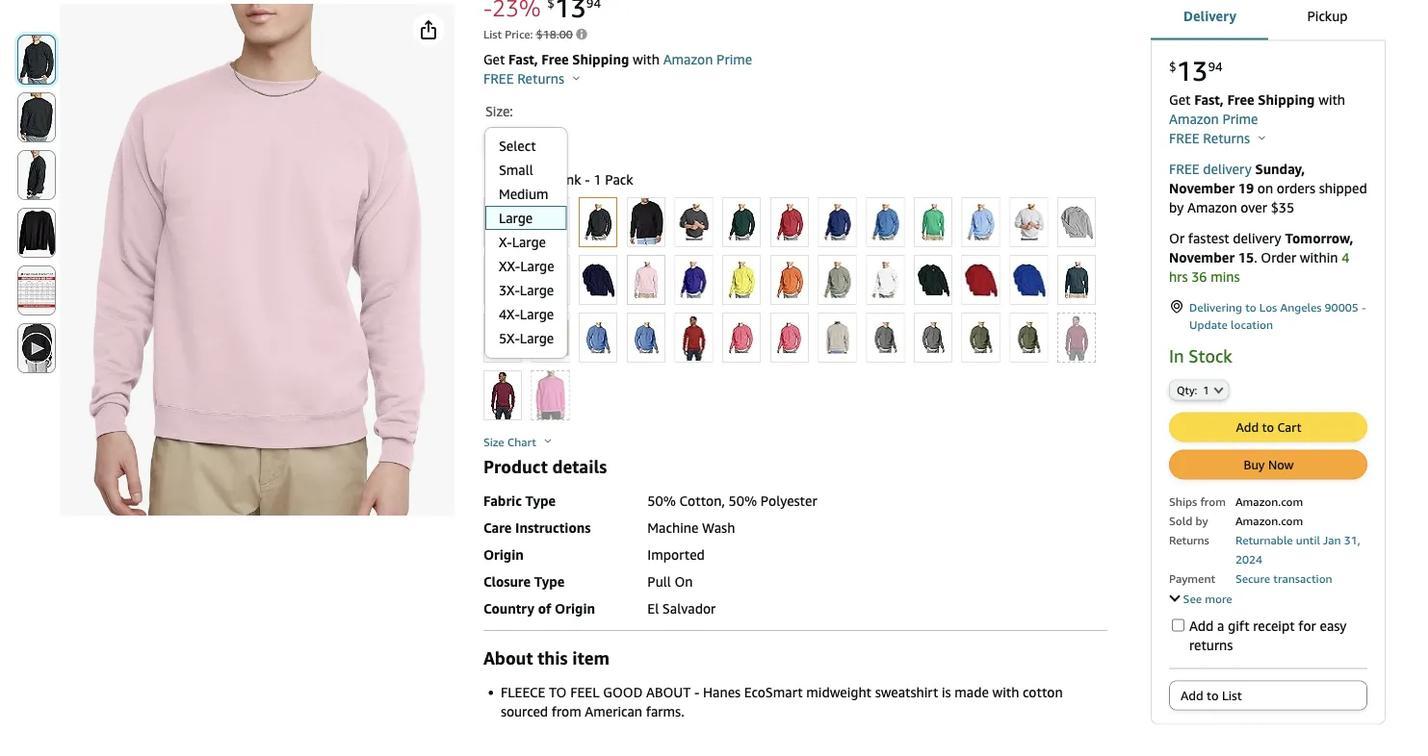 Task type: describe. For each thing, give the bounding box(es) containing it.
fastest
[[1188, 230, 1229, 246]]

on
[[675, 574, 693, 590]]

amazon for top amazon prime link
[[663, 52, 713, 67]]

1 vertical spatial free returns
[[1169, 130, 1254, 146]]

this
[[538, 648, 568, 669]]

free delivery link
[[1169, 161, 1252, 177]]

shipped
[[1319, 180, 1367, 196]]

add for add to list
[[1181, 688, 1203, 703]]

ships
[[1169, 495, 1197, 508]]

ash - 1 pack image
[[532, 198, 569, 247]]

4x-large link
[[485, 302, 567, 326]]

tomorrow, november 15
[[1169, 230, 1353, 266]]

0 horizontal spatial prime
[[716, 52, 752, 67]]

smoke grey image
[[867, 314, 904, 362]]

good
[[603, 685, 643, 701]]

0 vertical spatial free
[[541, 52, 569, 67]]

made
[[955, 685, 989, 701]]

black - 1 pack image
[[580, 198, 617, 247]]

deep royal - 1 pack image
[[819, 198, 856, 247]]

from inside fleece to feel good about - hanes ecosmart midweight sweatshirt is made with cotton sourced from american farms.
[[552, 704, 581, 720]]

Add a gift receipt for easy returns checkbox
[[1172, 619, 1184, 632]]

carolina blue image
[[580, 314, 617, 362]]

wow pink image
[[532, 372, 569, 420]]

or
[[1169, 230, 1185, 246]]

fast, for top amazon prime link
[[508, 52, 538, 67]]

payment
[[1169, 572, 1215, 585]]

large up 4x-large link
[[520, 283, 554, 299]]

kelly green - 1 pack image
[[915, 198, 951, 247]]

deep red - 1 pack image
[[771, 198, 808, 247]]

midweight
[[806, 685, 871, 701]]

returnable
[[1235, 533, 1293, 547]]

deep red - 2 pack image
[[963, 256, 999, 304]]

large left dropdown icon
[[497, 134, 528, 149]]

tomorrow,
[[1285, 230, 1353, 246]]

with for top amazon prime link
[[633, 52, 660, 67]]

safety green - 1 pack image
[[723, 256, 760, 304]]

until
[[1296, 533, 1320, 547]]

xx-
[[499, 259, 520, 274]]

black - 2 pack image
[[628, 198, 664, 247]]

sourced
[[501, 704, 548, 720]]

size:
[[485, 104, 513, 119]]

care
[[483, 520, 512, 536]]

light steel - 1 pack image
[[1010, 198, 1047, 247]]

product
[[483, 456, 548, 477]]

maroon - 1 pack image
[[484, 256, 521, 304]]

sand - 1 pack image
[[819, 314, 856, 362]]

qty:
[[1177, 384, 1197, 397]]

for
[[1298, 618, 1316, 634]]

fatigue green image
[[963, 314, 999, 362]]

amazon inside on orders shipped by amazon over $35
[[1187, 200, 1237, 216]]

closure
[[483, 574, 531, 590]]

pale pink - 1 pack image
[[628, 256, 664, 304]]

country
[[483, 601, 534, 617]]

delivery
[[1184, 8, 1236, 23]]

large up xx-large link on the left top of page
[[512, 234, 546, 250]]

0 vertical spatial free returns button
[[483, 69, 580, 89]]

94
[[1208, 59, 1223, 74]]

type for fabric type
[[525, 494, 556, 509]]

a
[[1217, 618, 1224, 634]]

what's
[[1272, 591, 1305, 605]]

cardinal - 1 pack image
[[484, 372, 521, 420]]

delivering to los angeles 90005 - update location
[[1189, 300, 1366, 331]]

large link
[[485, 206, 567, 230]]

size chart button
[[483, 434, 551, 450]]

x-
[[499, 234, 512, 250]]

select small medium large x-large xx-large 3x-large 4x-large 5x-large
[[499, 138, 554, 347]]

1 vertical spatial prime
[[1222, 111, 1258, 127]]

charcoal heather - 1 pack image
[[676, 198, 712, 247]]

ecosmart
[[744, 685, 803, 701]]

returns for popover image
[[517, 71, 564, 87]]

easy
[[1320, 618, 1347, 634]]

returns
[[1189, 637, 1233, 653]]

1 vertical spatial delivery
[[1233, 230, 1281, 246]]

american
[[585, 704, 642, 720]]

army brown - 1 pack image
[[484, 198, 521, 247]]

country of origin
[[483, 601, 595, 617]]

imported
[[647, 547, 705, 563]]

secure transaction packaging
[[1169, 572, 1332, 605]]

Buy Now submit
[[1170, 451, 1366, 479]]

navy - 2 pack image
[[580, 256, 617, 304]]

add to list
[[1181, 688, 1242, 703]]

$
[[1169, 59, 1176, 74]]

ships from amazon.com sold by
[[1169, 495, 1303, 527]]

mulled berry - 1 pack image
[[484, 314, 521, 362]]

xx-large link
[[485, 254, 567, 278]]

0 vertical spatial delivery
[[1203, 161, 1252, 177]]

get for bottom amazon prime link
[[1169, 92, 1191, 108]]

jan
[[1323, 533, 1341, 547]]

inside
[[1309, 591, 1339, 605]]

more
[[1205, 592, 1232, 606]]

shows what's inside
[[1235, 591, 1339, 605]]

machine
[[647, 520, 699, 536]]

3x-
[[499, 283, 520, 299]]

transaction
[[1273, 572, 1332, 585]]

5x-
[[499, 331, 520, 347]]

pack
[[605, 172, 633, 188]]

4x-
[[499, 307, 520, 323]]

4 hrs 36 mins
[[1169, 250, 1350, 285]]

shows what's inside button
[[1235, 589, 1339, 605]]

1 vertical spatial free returns button
[[1169, 129, 1265, 148]]

secure transaction button
[[1235, 570, 1332, 586]]

with for bottom amazon prime link
[[1318, 92, 1345, 108]]

buy
[[1244, 457, 1265, 472]]

light blue - 1 pack image
[[963, 198, 999, 247]]

2 50% from the left
[[729, 494, 757, 509]]

fabric
[[483, 494, 522, 509]]

pickup
[[1307, 8, 1348, 23]]

care instructions
[[483, 520, 591, 536]]

pale
[[525, 172, 551, 188]]

type for closure type
[[534, 574, 565, 590]]

tab list containing delivery
[[1151, 0, 1386, 42]]

large option
[[484, 206, 567, 230]]

amazon.com inside amazon.com returns
[[1235, 514, 1303, 527]]

carolina blue - 1 pack image
[[628, 314, 664, 362]]

qty: 1
[[1177, 384, 1209, 397]]

amazon for bottom amazon prime link
[[1169, 111, 1219, 127]]

in stock
[[1169, 346, 1232, 366]]

popover image inside size chart "button"
[[545, 439, 551, 443]]

pull on
[[647, 574, 693, 590]]

large up '5x-large' link
[[520, 307, 554, 323]]

size chart
[[483, 436, 539, 449]]

select link
[[485, 134, 567, 158]]

- for fleece to feel good about - hanes ecosmart midweight sweatshirt is made with cotton sourced from american farms.
[[694, 685, 699, 701]]

$ 13 94
[[1169, 54, 1223, 86]]

instructions
[[515, 520, 591, 536]]

large down 4x-large link
[[520, 331, 554, 347]]

add for add a gift receipt for easy returns
[[1189, 618, 1214, 634]]

returns for popover icon to the top
[[1203, 130, 1250, 146]]

deep forest - 1 pack image
[[723, 198, 760, 247]]

chart
[[507, 436, 536, 449]]

shows
[[1235, 591, 1269, 605]]

to
[[549, 685, 567, 701]]

item
[[572, 648, 610, 669]]



Task type: locate. For each thing, give the bounding box(es) containing it.
type up care instructions
[[525, 494, 556, 509]]

november
[[1169, 180, 1235, 196], [1169, 250, 1235, 266]]

1 horizontal spatial by
[[1195, 514, 1208, 527]]

get inside get fast, free shipping with amazon prime
[[1169, 92, 1191, 108]]

november inside the tomorrow, november 15
[[1169, 250, 1235, 266]]

to
[[1245, 300, 1256, 314], [1262, 420, 1274, 435], [1207, 688, 1219, 703]]

shipping up popover image
[[572, 52, 629, 67]]

0 horizontal spatial fast,
[[508, 52, 538, 67]]

1 horizontal spatial list
[[1222, 688, 1242, 703]]

free up or
[[1169, 161, 1199, 177]]

popover image up sunday,
[[1259, 135, 1265, 140]]

0 horizontal spatial list
[[483, 27, 502, 41]]

0 vertical spatial add
[[1236, 420, 1259, 435]]

list price: $18.00
[[483, 27, 573, 41]]

2 amazon.com from the top
[[1235, 514, 1303, 527]]

list box
[[484, 134, 567, 351]]

large up '3x-large' link at top
[[520, 259, 554, 274]]

shipping for bottom amazon prime link
[[1258, 92, 1315, 108]]

0 horizontal spatial free returns
[[483, 71, 568, 87]]

now
[[1268, 457, 1294, 472]]

free up free delivery link
[[1227, 92, 1254, 108]]

0 vertical spatial list
[[483, 27, 502, 41]]

white - 1 pack image
[[867, 256, 904, 304]]

2 vertical spatial -
[[694, 685, 699, 701]]

2 vertical spatial add
[[1181, 688, 1203, 703]]

0 horizontal spatial free
[[541, 52, 569, 67]]

november inside "sunday, november 19"
[[1169, 180, 1235, 196]]

1 vertical spatial amazon prime link
[[1169, 111, 1258, 127]]

1 november from the top
[[1169, 180, 1235, 196]]

free returns up the size:
[[483, 71, 568, 87]]

- inside delivering to los angeles 90005 - update location
[[1362, 300, 1366, 314]]

navy - 1 pack image
[[532, 256, 569, 304]]

stock
[[1189, 346, 1232, 366]]

denim blue - 1 pack image
[[867, 198, 904, 247]]

free returns button up free delivery
[[1169, 129, 1265, 148]]

0 horizontal spatial amazon prime link
[[663, 52, 752, 67]]

add for add to cart
[[1236, 420, 1259, 435]]

0 horizontal spatial get
[[483, 52, 505, 67]]

sold
[[1169, 514, 1192, 527]]

to inside option
[[1207, 688, 1219, 703]]

36
[[1191, 269, 1207, 285]]

0 horizontal spatial -
[[585, 172, 590, 188]]

secure
[[1235, 572, 1270, 585]]

origin right of
[[555, 601, 595, 617]]

1 left pack
[[593, 172, 601, 188]]

0 horizontal spatial shipping
[[572, 52, 629, 67]]

0 horizontal spatial free returns button
[[483, 69, 580, 89]]

1 amazon.com from the top
[[1235, 495, 1303, 508]]

x-large link
[[485, 230, 567, 254]]

add to cart
[[1236, 420, 1301, 435]]

1 50% from the left
[[647, 494, 676, 509]]

amazon.com down buy now submit
[[1235, 495, 1303, 508]]

delivery link
[[1151, 0, 1268, 42]]

0 horizontal spatial with
[[633, 52, 660, 67]]

0 vertical spatial 1
[[593, 172, 601, 188]]

0 vertical spatial amazon
[[663, 52, 713, 67]]

0 horizontal spatial origin
[[483, 547, 524, 563]]

returns inside amazon.com returns
[[1169, 533, 1209, 547]]

november for sunday, november 19
[[1169, 180, 1235, 196]]

fabric type
[[483, 494, 556, 509]]

-
[[585, 172, 590, 188], [1362, 300, 1366, 314], [694, 685, 699, 701]]

1 vertical spatial add
[[1189, 618, 1214, 634]]

0 vertical spatial -
[[585, 172, 590, 188]]

0 vertical spatial popover image
[[1259, 135, 1265, 140]]

color: pale pink - 1 pack
[[485, 172, 633, 188]]

is
[[942, 685, 951, 701]]

angeles
[[1280, 300, 1322, 314]]

1 vertical spatial amazon
[[1169, 111, 1219, 127]]

from right ships
[[1200, 495, 1226, 508]]

to left the cart
[[1262, 420, 1274, 435]]

to for list
[[1207, 688, 1219, 703]]

0 horizontal spatial 1
[[593, 172, 601, 188]]

None submit
[[18, 36, 55, 84], [18, 93, 55, 142], [18, 151, 55, 199], [18, 209, 55, 257], [18, 267, 55, 315], [18, 325, 55, 373], [18, 36, 55, 84], [18, 93, 55, 142], [18, 151, 55, 199], [18, 209, 55, 257], [18, 267, 55, 315], [18, 325, 55, 373]]

Add to Cart submit
[[1170, 413, 1366, 441]]

add
[[1236, 420, 1259, 435], [1189, 618, 1214, 634], [1181, 688, 1203, 703]]

add to list link
[[1170, 682, 1366, 710]]

0 vertical spatial get fast, free shipping with amazon prime
[[483, 52, 752, 67]]

50% up machine
[[647, 494, 676, 509]]

Add to List radio
[[1169, 681, 1367, 711]]

see more button
[[1169, 591, 1232, 606]]

by inside on orders shipped by amazon over $35
[[1169, 200, 1184, 216]]

stonewashed green - 1 pack image
[[819, 256, 856, 304]]

medium link
[[485, 182, 567, 206]]

add left a
[[1189, 618, 1214, 634]]

popover image
[[573, 76, 580, 80]]

orders
[[1277, 180, 1315, 196]]

0 vertical spatial november
[[1169, 180, 1235, 196]]

free returns up free delivery
[[1169, 130, 1254, 146]]

0 vertical spatial with
[[633, 52, 660, 67]]

1 vertical spatial type
[[534, 574, 565, 590]]

free down $18.00
[[541, 52, 569, 67]]

within
[[1300, 250, 1338, 266]]

1 vertical spatial free
[[1227, 92, 1254, 108]]

1 horizontal spatial free returns
[[1169, 130, 1254, 146]]

details
[[552, 456, 607, 477]]

0 vertical spatial free returns
[[483, 71, 568, 87]]

large
[[497, 134, 528, 149], [499, 210, 533, 226], [512, 234, 546, 250], [520, 259, 554, 274], [520, 283, 554, 299], [520, 307, 554, 323], [520, 331, 554, 347]]

get fast, free shipping with amazon prime down 94
[[1169, 92, 1345, 127]]

1 vertical spatial origin
[[555, 601, 595, 617]]

1 horizontal spatial amazon prime link
[[1169, 111, 1258, 127]]

get down price:
[[483, 52, 505, 67]]

0 vertical spatial fast,
[[508, 52, 538, 67]]

1 horizontal spatial to
[[1245, 300, 1256, 314]]

sand image
[[532, 314, 569, 362]]

1 horizontal spatial with
[[992, 685, 1019, 701]]

to inside delivering to los angeles 90005 - update location
[[1245, 300, 1256, 314]]

popover image
[[1259, 135, 1265, 140], [545, 439, 551, 443]]

get down 13
[[1169, 92, 1191, 108]]

amazon
[[663, 52, 713, 67], [1169, 111, 1219, 127], [1187, 200, 1237, 216]]

from inside ships from amazon.com sold by
[[1200, 495, 1226, 508]]

farms.
[[646, 704, 684, 720]]

delivery up .
[[1233, 230, 1281, 246]]

light steel - 2 pack image
[[1058, 198, 1095, 247]]

by up or
[[1169, 200, 1184, 216]]

- left hanes at the right bottom of page
[[694, 685, 699, 701]]

0 vertical spatial shipping
[[572, 52, 629, 67]]

november down free delivery link
[[1169, 180, 1235, 196]]

deep royal - 2 pack image
[[1010, 256, 1047, 304]]

shipping for top amazon prime link
[[572, 52, 629, 67]]

cart
[[1277, 420, 1301, 435]]

returnable until jan 31, 2024 button
[[1235, 531, 1361, 566]]

to up location
[[1245, 300, 1256, 314]]

fast, down '$ 13 94'
[[1194, 92, 1224, 108]]

sunday, november 19
[[1169, 161, 1305, 196]]

0 horizontal spatial get fast, free shipping with amazon prime
[[483, 52, 752, 67]]

delivering to los angeles 90005 - update location link
[[1169, 298, 1367, 333]]

1 horizontal spatial free returns button
[[1169, 129, 1265, 148]]

returns up free delivery
[[1203, 130, 1250, 146]]

1 horizontal spatial get fast, free shipping with amazon prime
[[1169, 92, 1345, 127]]

from down 'to'
[[552, 704, 581, 720]]

1 horizontal spatial 1
[[1203, 384, 1209, 397]]

el salvador
[[647, 601, 716, 617]]

returns left popover image
[[517, 71, 564, 87]]

delivering
[[1189, 300, 1242, 314]]

2 horizontal spatial -
[[1362, 300, 1366, 314]]

by inside ships from amazon.com sold by
[[1195, 514, 1208, 527]]

medium
[[499, 186, 548, 202]]

add inside option
[[1181, 688, 1203, 703]]

31,
[[1344, 533, 1361, 547]]

1 vertical spatial 1
[[1203, 384, 1209, 397]]

safety pink image
[[723, 314, 760, 362]]

get fast, free shipping with amazon prime for bottom amazon prime link
[[1169, 92, 1345, 127]]

list box containing select
[[484, 134, 567, 351]]

about this item
[[483, 648, 610, 669]]

1 vertical spatial -
[[1362, 300, 1366, 314]]

0 vertical spatial from
[[1200, 495, 1226, 508]]

free delivery
[[1169, 161, 1252, 177]]

0 vertical spatial prime
[[716, 52, 752, 67]]

2 vertical spatial to
[[1207, 688, 1219, 703]]

15
[[1238, 250, 1254, 266]]

0 horizontal spatial by
[[1169, 200, 1184, 216]]

1
[[593, 172, 601, 188], [1203, 384, 1209, 397]]

on
[[1257, 180, 1273, 196]]

delivery
[[1203, 161, 1252, 177], [1233, 230, 1281, 246]]

get for top amazon prime link
[[483, 52, 505, 67]]

50% cotton, 50% polyester
[[647, 494, 817, 509]]

amazon.com up returnable
[[1235, 514, 1303, 527]]

product details
[[483, 456, 607, 477]]

1 vertical spatial returns
[[1203, 130, 1250, 146]]

90005
[[1325, 300, 1359, 314]]

1 horizontal spatial get
[[1169, 92, 1191, 108]]

see more
[[1183, 592, 1232, 606]]

smoke grey - 1 pack image
[[915, 314, 951, 362]]

3x-large link
[[485, 278, 567, 302]]

2 horizontal spatial to
[[1262, 420, 1274, 435]]

1 vertical spatial get fast, free shipping with amazon prime
[[1169, 92, 1345, 127]]

fatigue green - 1 pack image
[[1010, 314, 1047, 362]]

deep forest - 2 pack image
[[915, 256, 951, 304]]

origin
[[483, 547, 524, 563], [555, 601, 595, 617]]

. order within
[[1254, 250, 1342, 266]]

cotton,
[[679, 494, 725, 509]]

buy now
[[1244, 457, 1294, 472]]

add up buy
[[1236, 420, 1259, 435]]

free returns
[[483, 71, 568, 87], [1169, 130, 1254, 146]]

0 vertical spatial to
[[1245, 300, 1256, 314]]

1 horizontal spatial -
[[694, 685, 699, 701]]

fast, down price:
[[508, 52, 538, 67]]

add down returns
[[1181, 688, 1203, 703]]

0 horizontal spatial from
[[552, 704, 581, 720]]

0 vertical spatial amazon.com
[[1235, 495, 1303, 508]]

free returns button down list price: $18.00
[[483, 69, 580, 89]]

0 vertical spatial amazon prime link
[[663, 52, 752, 67]]

popover image up product details
[[545, 439, 551, 443]]

list inside option
[[1222, 688, 1242, 703]]

type up of
[[534, 574, 565, 590]]

price:
[[505, 27, 533, 41]]

list down returns
[[1222, 688, 1242, 703]]

0 vertical spatial get
[[483, 52, 505, 67]]

november up 36
[[1169, 250, 1235, 266]]

purple - 1 pack image
[[676, 256, 712, 304]]

0 vertical spatial free
[[483, 71, 514, 87]]

small link
[[485, 158, 567, 182]]

with inside fleece to feel good about - hanes ecosmart midweight sweatshirt is made with cotton sourced from american farms.
[[992, 685, 1019, 701]]

1 horizontal spatial 50%
[[729, 494, 757, 509]]

pull
[[647, 574, 671, 590]]

1 vertical spatial shipping
[[1258, 92, 1315, 108]]

1 horizontal spatial shipping
[[1258, 92, 1315, 108]]

2 november from the top
[[1169, 250, 1235, 266]]

returnable until jan 31, 2024 payment
[[1169, 533, 1361, 585]]

to down returns
[[1207, 688, 1219, 703]]

free up free delivery
[[1169, 130, 1199, 146]]

with
[[633, 52, 660, 67], [1318, 92, 1345, 108], [992, 685, 1019, 701]]

of
[[538, 601, 551, 617]]

2024
[[1235, 553, 1262, 566]]

2 vertical spatial with
[[992, 685, 1019, 701]]

- right pink
[[585, 172, 590, 188]]

0 horizontal spatial popover image
[[545, 439, 551, 443]]

to for cart
[[1262, 420, 1274, 435]]

1 vertical spatial fast,
[[1194, 92, 1224, 108]]

polyester
[[761, 494, 817, 509]]

0 vertical spatial type
[[525, 494, 556, 509]]

fast, for bottom amazon prime link
[[1194, 92, 1224, 108]]

salvador
[[662, 601, 716, 617]]

size
[[483, 436, 504, 449]]

amazon.com inside ships from amazon.com sold by
[[1235, 495, 1303, 508]]

in
[[1169, 346, 1184, 366]]

november for tomorrow, november 15
[[1169, 250, 1235, 266]]

0 vertical spatial origin
[[483, 547, 524, 563]]

by right the sold
[[1195, 514, 1208, 527]]

free returns button
[[483, 69, 580, 89], [1169, 129, 1265, 148]]

dropdown image
[[536, 138, 546, 145]]

wash
[[702, 520, 735, 536]]

1 vertical spatial free
[[1169, 130, 1199, 146]]

1 vertical spatial november
[[1169, 250, 1235, 266]]

1 horizontal spatial free
[[1227, 92, 1254, 108]]

1 vertical spatial to
[[1262, 420, 1274, 435]]

extender expand image
[[1169, 591, 1180, 602]]

1 vertical spatial by
[[1195, 514, 1208, 527]]

sunday,
[[1255, 161, 1305, 177]]

0 horizontal spatial 50%
[[647, 494, 676, 509]]

add inside add a gift receipt for easy returns
[[1189, 618, 1214, 634]]

large down the medium
[[499, 210, 533, 226]]

deep red image
[[676, 314, 712, 362]]

to for los
[[1245, 300, 1256, 314]]

50% up the wash
[[729, 494, 757, 509]]

safety pink - 1 pack image
[[771, 314, 808, 362]]

1 horizontal spatial origin
[[555, 601, 595, 617]]

1 horizontal spatial popover image
[[1259, 135, 1265, 140]]

free up the size:
[[483, 71, 514, 87]]

1 vertical spatial from
[[552, 704, 581, 720]]

- inside fleece to feel good about - hanes ecosmart midweight sweatshirt is made with cotton sourced from american farms.
[[694, 685, 699, 701]]

tab list
[[1151, 0, 1386, 42]]

.
[[1254, 250, 1257, 266]]

2 vertical spatial returns
[[1169, 533, 1209, 547]]

feel
[[570, 685, 599, 701]]

0 horizontal spatial to
[[1207, 688, 1219, 703]]

amazon.com returns
[[1169, 514, 1303, 547]]

1 vertical spatial list
[[1222, 688, 1242, 703]]

get fast, free shipping with amazon prime up popover image
[[483, 52, 752, 67]]

select
[[499, 138, 536, 154]]

hrs
[[1169, 269, 1188, 285]]

2 vertical spatial amazon
[[1187, 200, 1237, 216]]

shipping up sunday,
[[1258, 92, 1315, 108]]

option group
[[478, 194, 1107, 425]]

over
[[1241, 200, 1267, 216]]

see
[[1183, 592, 1202, 606]]

origin up closure
[[483, 547, 524, 563]]

1 horizontal spatial prime
[[1222, 111, 1258, 127]]

list left price:
[[483, 27, 502, 41]]

el
[[647, 601, 659, 617]]

2 horizontal spatial with
[[1318, 92, 1345, 108]]

1 left dropdown image
[[1203, 384, 1209, 397]]

- for delivering to los angeles 90005 - update location
[[1362, 300, 1366, 314]]

los
[[1259, 300, 1277, 314]]

delivery up 19
[[1203, 161, 1252, 177]]

get fast, free shipping with amazon prime for top amazon prime link
[[483, 52, 752, 67]]

1 vertical spatial with
[[1318, 92, 1345, 108]]

1 horizontal spatial fast,
[[1194, 92, 1224, 108]]

1 vertical spatial amazon.com
[[1235, 514, 1303, 527]]

cardinal image
[[1058, 314, 1095, 362]]

- right 90005
[[1362, 300, 1366, 314]]

0 vertical spatial by
[[1169, 200, 1184, 216]]

returns down the sold
[[1169, 533, 1209, 547]]

2 vertical spatial free
[[1169, 161, 1199, 177]]

$35
[[1271, 200, 1294, 216]]

0 vertical spatial returns
[[517, 71, 564, 87]]

machine wash
[[647, 520, 735, 536]]

safety orange - 1 pack image
[[771, 256, 808, 304]]

1 horizontal spatial from
[[1200, 495, 1226, 508]]

1 vertical spatial popover image
[[545, 439, 551, 443]]

1 vertical spatial get
[[1169, 92, 1191, 108]]

dropdown image
[[1214, 386, 1224, 394]]

metallic teal - 1 pack image
[[1058, 256, 1095, 304]]



Task type: vqa. For each thing, say whether or not it's contained in the screenshot.


